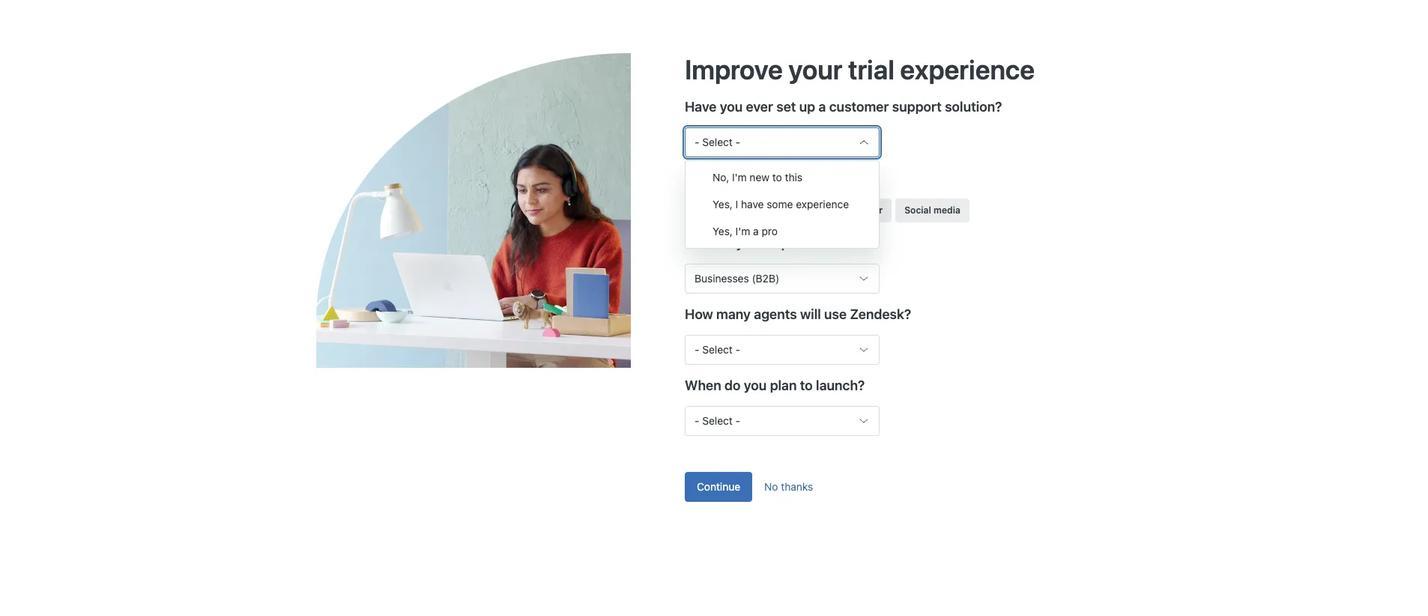Task type: locate. For each thing, give the bounding box(es) containing it.
1 vertical spatial - select -
[[695, 343, 740, 356]]

1 vertical spatial - select - button
[[685, 335, 880, 365]]

i'm right no,
[[732, 171, 747, 184]]

1 how from the top
[[685, 170, 713, 186]]

a right up
[[819, 99, 826, 114]]

some
[[767, 198, 793, 211]]

how
[[685, 170, 713, 186], [685, 306, 713, 322]]

businesses (b2b) button
[[685, 264, 880, 294]]

a
[[819, 99, 826, 114], [753, 225, 759, 238]]

select for second - select - "popup button" from the bottom of the page
[[702, 343, 733, 356]]

1 vertical spatial i'm
[[735, 225, 750, 238]]

- select - for second - select - "popup button" from the bottom of the page
[[695, 343, 740, 356]]

2 - select - from the top
[[695, 343, 740, 356]]

1 vertical spatial select
[[702, 343, 733, 356]]

0 vertical spatial select
[[702, 135, 733, 148]]

new
[[750, 171, 769, 184]]

a left pro
[[753, 225, 759, 238]]

select
[[702, 135, 733, 148], [702, 343, 733, 356], [702, 415, 733, 427]]

1 - select - from the top
[[695, 135, 740, 148]]

select for first - select - "popup button"
[[702, 135, 733, 148]]

you left plan
[[744, 378, 767, 393]]

yes, inside yes, i have some experience option
[[713, 198, 733, 211]]

1 yes, from the top
[[713, 198, 733, 211]]

- select - down when
[[695, 415, 740, 427]]

- down the many at the right
[[735, 343, 740, 356]]

you
[[720, 99, 743, 114], [736, 235, 759, 251], [744, 378, 767, 393]]

you left pro
[[736, 235, 759, 251]]

1 select from the top
[[702, 135, 733, 148]]

media
[[934, 204, 960, 216]]

who do you help?
[[685, 235, 796, 251]]

customer
[[829, 99, 889, 114]]

2 how from the top
[[685, 306, 713, 322]]

to right plan
[[800, 378, 813, 393]]

3 - select - button from the top
[[685, 406, 880, 436]]

0 vertical spatial - select -
[[695, 135, 740, 148]]

to
[[772, 171, 782, 184], [800, 378, 813, 393]]

i'm inside "option"
[[735, 225, 750, 238]]

2 yes, from the top
[[713, 225, 733, 238]]

reach
[[782, 170, 817, 186]]

0 vertical spatial - select - button
[[685, 127, 880, 157]]

how up chat
[[685, 170, 713, 186]]

2 vertical spatial do
[[724, 378, 741, 393]]

have you ever set up a customer support solution?
[[685, 99, 1002, 114]]

0 horizontal spatial a
[[753, 225, 759, 238]]

improve
[[685, 53, 783, 85]]

- select - button up plan
[[685, 335, 880, 365]]

- select - button down plan
[[685, 406, 880, 436]]

experience down you?
[[796, 198, 849, 211]]

0 vertical spatial do
[[716, 170, 732, 186]]

select down when
[[702, 415, 733, 427]]

0 vertical spatial experience
[[900, 53, 1035, 85]]

2 vertical spatial - select -
[[695, 415, 740, 427]]

social media
[[904, 204, 960, 216]]

- up when
[[695, 343, 699, 356]]

you left "ever"
[[720, 99, 743, 114]]

i'm
[[732, 171, 747, 184], [735, 225, 750, 238]]

yes, left i
[[713, 198, 733, 211]]

0 vertical spatial i'm
[[732, 171, 747, 184]]

to left "this" at the top right of the page
[[772, 171, 782, 184]]

- select - button
[[685, 127, 880, 157], [685, 335, 880, 365], [685, 406, 880, 436]]

2 select from the top
[[702, 343, 733, 356]]

1 horizontal spatial to
[[800, 378, 813, 393]]

up
[[799, 99, 815, 114]]

agents
[[754, 306, 797, 322]]

1 horizontal spatial experience
[[900, 53, 1035, 85]]

1 vertical spatial do
[[717, 235, 733, 251]]

no, i'm new to this
[[713, 171, 802, 184]]

help?
[[762, 235, 796, 251]]

do left the people
[[716, 170, 732, 186]]

2 - select - button from the top
[[685, 335, 880, 365]]

your
[[788, 53, 842, 85]]

1 vertical spatial to
[[800, 378, 813, 393]]

select up no,
[[702, 135, 733, 148]]

chat
[[694, 204, 715, 216]]

3 - select - from the top
[[695, 415, 740, 427]]

email button
[[777, 198, 819, 222]]

set
[[776, 99, 796, 114]]

customer service agent wearing a headset and sitting at a desk as balloons float through the air in celebration. image
[[316, 53, 685, 368]]

do right when
[[724, 378, 741, 393]]

i'm for yes,
[[735, 225, 750, 238]]

1 vertical spatial a
[[753, 225, 759, 238]]

select up when
[[702, 343, 733, 356]]

- select - button up no, i'm new to this option
[[685, 127, 880, 157]]

(b2b)
[[752, 272, 779, 285]]

experience up solution?
[[900, 53, 1035, 85]]

i
[[735, 198, 738, 211]]

do
[[716, 170, 732, 186], [717, 235, 733, 251], [724, 378, 741, 393]]

0 vertical spatial you
[[720, 99, 743, 114]]

experience
[[900, 53, 1035, 85], [796, 198, 849, 211]]

0 vertical spatial a
[[819, 99, 826, 114]]

0 vertical spatial to
[[772, 171, 782, 184]]

i'm down phone button
[[735, 225, 750, 238]]

list box
[[685, 160, 880, 249]]

how for how do people reach you?
[[685, 170, 713, 186]]

when do you plan to launch?
[[685, 378, 865, 393]]

no thanks
[[764, 480, 813, 493]]

no
[[764, 480, 778, 493]]

yes, i have some experience
[[713, 198, 849, 211]]

- select -
[[695, 135, 740, 148], [695, 343, 740, 356], [695, 415, 740, 427]]

i'm inside option
[[732, 171, 747, 184]]

0 horizontal spatial to
[[772, 171, 782, 184]]

- down when
[[695, 415, 699, 427]]

1 vertical spatial you
[[736, 235, 759, 251]]

yes,
[[713, 198, 733, 211], [713, 225, 733, 238]]

help
[[831, 204, 852, 216]]

yes, inside yes, i'm a pro "option"
[[713, 225, 733, 238]]

this
[[785, 171, 802, 184]]

1 vertical spatial yes,
[[713, 225, 733, 238]]

0 horizontal spatial experience
[[796, 198, 849, 211]]

how left the many at the right
[[685, 306, 713, 322]]

- select - up no,
[[695, 135, 740, 148]]

yes, for yes, i have some experience
[[713, 198, 733, 211]]

zendesk?
[[850, 306, 911, 322]]

2 vertical spatial select
[[702, 415, 733, 427]]

0 vertical spatial how
[[685, 170, 713, 186]]

- select - up when
[[695, 343, 740, 356]]

2 vertical spatial - select - button
[[685, 406, 880, 436]]

-
[[695, 135, 699, 148], [735, 135, 740, 148], [695, 343, 699, 356], [735, 343, 740, 356], [695, 415, 699, 427], [735, 415, 740, 427]]

yes, down chat button
[[713, 225, 733, 238]]

3 select from the top
[[702, 415, 733, 427]]

0 vertical spatial yes,
[[713, 198, 733, 211]]

do for when
[[724, 378, 741, 393]]

1 vertical spatial experience
[[796, 198, 849, 211]]

2 vertical spatial you
[[744, 378, 767, 393]]

i'm for no,
[[732, 171, 747, 184]]

do for how
[[716, 170, 732, 186]]

1 vertical spatial how
[[685, 306, 713, 322]]

have
[[685, 99, 717, 114]]

yes, i'm a pro
[[713, 225, 778, 238]]

businesses
[[695, 272, 749, 285]]

do right who
[[717, 235, 733, 251]]

do for who
[[717, 235, 733, 251]]

will
[[800, 306, 821, 322]]



Task type: describe. For each thing, give the bounding box(es) containing it.
phone
[[736, 204, 764, 216]]

1 - select - button from the top
[[685, 127, 880, 157]]

- up no, i'm new to this
[[735, 135, 740, 148]]

- select - for 3rd - select - "popup button" from the top of the page
[[695, 415, 740, 427]]

yes, for yes, i'm a pro
[[713, 225, 733, 238]]

how do people reach you?
[[685, 170, 850, 186]]

no,
[[713, 171, 729, 184]]

have
[[741, 198, 764, 211]]

- select - for first - select - "popup button"
[[695, 135, 740, 148]]

when
[[685, 378, 721, 393]]

center
[[854, 204, 883, 216]]

experience inside option
[[796, 198, 849, 211]]

- down when do you plan to launch?
[[735, 415, 740, 427]]

you?
[[820, 170, 850, 186]]

continue button
[[685, 472, 752, 502]]

people
[[736, 170, 778, 186]]

select for 3rd - select - "popup button" from the top of the page
[[702, 415, 733, 427]]

plan
[[770, 378, 797, 393]]

no, i'm new to this option
[[686, 164, 879, 191]]

you for when
[[744, 378, 767, 393]]

phone button
[[727, 198, 773, 222]]

help center
[[831, 204, 883, 216]]

chat button
[[685, 198, 724, 222]]

social
[[904, 204, 931, 216]]

yes, i'm a pro option
[[686, 218, 879, 245]]

yes, i have some experience option
[[686, 191, 879, 218]]

solution?
[[945, 99, 1002, 114]]

launch?
[[816, 378, 865, 393]]

you for who
[[736, 235, 759, 251]]

no thanks button
[[752, 472, 825, 502]]

- down have on the top of the page
[[695, 135, 699, 148]]

many
[[716, 306, 751, 322]]

help center button
[[822, 198, 892, 222]]

trial
[[848, 53, 894, 85]]

how many agents will use zendesk?
[[685, 306, 911, 322]]

continue
[[697, 480, 740, 493]]

to inside option
[[772, 171, 782, 184]]

improve your trial experience
[[685, 53, 1035, 85]]

use
[[824, 306, 847, 322]]

list box containing no, i'm new to this
[[685, 160, 880, 249]]

how for how many agents will use zendesk?
[[685, 306, 713, 322]]

pro
[[762, 225, 778, 238]]

thanks
[[781, 480, 813, 493]]

email
[[786, 204, 810, 216]]

1 horizontal spatial a
[[819, 99, 826, 114]]

support
[[892, 99, 942, 114]]

businesses (b2b)
[[695, 272, 779, 285]]

a inside "option"
[[753, 225, 759, 238]]

ever
[[746, 99, 773, 114]]

who
[[685, 235, 714, 251]]

social media button
[[895, 198, 969, 222]]



Task type: vqa. For each thing, say whether or not it's contained in the screenshot.
the Add dropdown button
no



